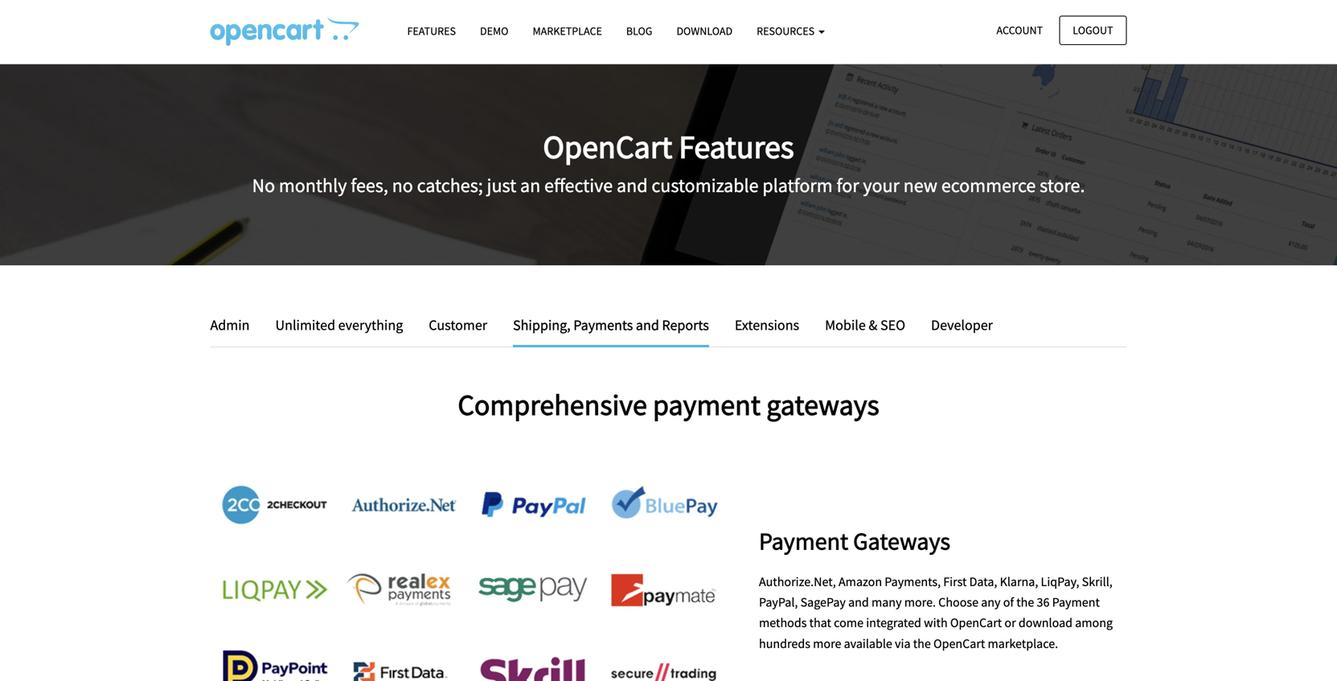Task type: locate. For each thing, give the bounding box(es) containing it.
gateways
[[853, 526, 951, 556]]

0 horizontal spatial features
[[407, 24, 456, 38]]

or
[[1005, 615, 1016, 631]]

and inside opencart features no monthly fees, no catches; just an effective and customizable platform for your new ecommerce store.
[[617, 173, 648, 198]]

unlimited everything
[[275, 316, 403, 334]]

skrill,
[[1082, 574, 1113, 590]]

0 vertical spatial the
[[1017, 594, 1034, 610]]

seo
[[881, 316, 906, 334]]

0 vertical spatial payment
[[759, 526, 849, 556]]

of
[[1003, 594, 1014, 610]]

1 vertical spatial payment
[[1052, 594, 1100, 610]]

monthly
[[279, 173, 347, 198]]

the right of
[[1017, 594, 1034, 610]]

developer link
[[919, 314, 993, 337]]

opencart down any
[[950, 615, 1002, 631]]

and right effective
[[617, 173, 648, 198]]

the
[[1017, 594, 1034, 610], [913, 636, 931, 652]]

liqpay,
[[1041, 574, 1080, 590]]

any
[[981, 594, 1001, 610]]

unlimited everything link
[[263, 314, 415, 337]]

payment up authorize.net,
[[759, 526, 849, 556]]

new
[[904, 173, 938, 198]]

features up customizable on the top of the page
[[679, 126, 794, 167]]

features left demo
[[407, 24, 456, 38]]

shipping, payments and reports link
[[501, 314, 721, 347]]

effective
[[544, 173, 613, 198]]

1 vertical spatial and
[[636, 316, 659, 334]]

opencart down with
[[934, 636, 985, 652]]

among
[[1075, 615, 1113, 631]]

marketplace
[[533, 24, 602, 38]]

and left reports
[[636, 316, 659, 334]]

payment
[[759, 526, 849, 556], [1052, 594, 1100, 610]]

extensions link
[[723, 314, 812, 337]]

platform
[[763, 173, 833, 198]]

blog link
[[614, 17, 665, 45]]

customer link
[[417, 314, 499, 337]]

0 vertical spatial features
[[407, 24, 456, 38]]

mobile & seo
[[825, 316, 906, 334]]

0 vertical spatial and
[[617, 173, 648, 198]]

opencart - features image
[[210, 17, 359, 46]]

and for opencart
[[617, 173, 648, 198]]

an
[[520, 173, 541, 198]]

0 horizontal spatial the
[[913, 636, 931, 652]]

admin link
[[210, 314, 262, 337]]

marketplace.
[[988, 636, 1058, 652]]

features
[[407, 24, 456, 38], [679, 126, 794, 167]]

catches;
[[417, 173, 483, 198]]

0 vertical spatial opencart
[[543, 126, 673, 167]]

hundreds
[[759, 636, 811, 652]]

mobile & seo link
[[813, 314, 918, 337]]

opencart
[[543, 126, 673, 167], [950, 615, 1002, 631], [934, 636, 985, 652]]

2 vertical spatial and
[[849, 594, 869, 610]]

logout
[[1073, 23, 1113, 37]]

gateways
[[767, 386, 880, 423]]

shipping,
[[513, 316, 571, 334]]

first
[[944, 574, 967, 590]]

admin
[[210, 316, 250, 334]]

opencart up effective
[[543, 126, 673, 167]]

blog
[[626, 24, 653, 38]]

developer
[[931, 316, 993, 334]]

customer
[[429, 316, 487, 334]]

via
[[895, 636, 911, 652]]

payment down liqpay,
[[1052, 594, 1100, 610]]

1 vertical spatial features
[[679, 126, 794, 167]]

and inside the authorize.net, amazon payments, first data, klarna, liqpay, skrill, paypal, sagepay and many more. choose any of the 36 payment methods that come integrated with opencart or download among hundreds more available via the opencart marketplace.
[[849, 594, 869, 610]]

ecommerce
[[942, 173, 1036, 198]]

opencart inside opencart features no monthly fees, no catches; just an effective and customizable platform for your new ecommerce store.
[[543, 126, 673, 167]]

download
[[677, 24, 733, 38]]

more.
[[905, 594, 936, 610]]

1 horizontal spatial payment
[[1052, 594, 1100, 610]]

that
[[810, 615, 832, 631]]

1 vertical spatial opencart
[[950, 615, 1002, 631]]

the right the via
[[913, 636, 931, 652]]

mobile
[[825, 316, 866, 334]]

and down amazon
[[849, 594, 869, 610]]

demo
[[480, 24, 509, 38]]

download link
[[665, 17, 745, 45]]

2 vertical spatial opencart
[[934, 636, 985, 652]]

1 horizontal spatial features
[[679, 126, 794, 167]]

demo link
[[468, 17, 521, 45]]

data,
[[970, 574, 998, 590]]

come
[[834, 615, 864, 631]]

&
[[869, 316, 878, 334]]

and
[[617, 173, 648, 198], [636, 316, 659, 334], [849, 594, 869, 610]]

marketplace link
[[521, 17, 614, 45]]



Task type: vqa. For each thing, say whether or not it's contained in the screenshot.
bottommost and
yes



Task type: describe. For each thing, give the bounding box(es) containing it.
everything
[[338, 316, 403, 334]]

more
[[813, 636, 842, 652]]

payment gateways
[[759, 526, 951, 556]]

logout link
[[1059, 16, 1127, 45]]

comprehensive payment gateways
[[458, 386, 880, 423]]

available
[[844, 636, 893, 652]]

payments,
[[885, 574, 941, 590]]

paypal,
[[759, 594, 798, 610]]

no
[[252, 173, 275, 198]]

36
[[1037, 594, 1050, 610]]

methods
[[759, 615, 807, 631]]

unlimited
[[275, 316, 335, 334]]

for
[[837, 173, 859, 198]]

store.
[[1040, 173, 1085, 198]]

customizable
[[652, 173, 759, 198]]

extensions
[[735, 316, 799, 334]]

your
[[863, 173, 900, 198]]

no
[[392, 173, 413, 198]]

payments
[[574, 316, 633, 334]]

authorize.net,
[[759, 574, 836, 590]]

comprehensive
[[458, 386, 647, 423]]

features inside opencart features no monthly fees, no catches; just an effective and customizable platform for your new ecommerce store.
[[679, 126, 794, 167]]

many
[[872, 594, 902, 610]]

with
[[924, 615, 948, 631]]

sagepay
[[801, 594, 846, 610]]

account link
[[983, 16, 1057, 45]]

payment
[[653, 386, 761, 423]]

0 horizontal spatial payment
[[759, 526, 849, 556]]

resources
[[757, 24, 817, 38]]

just
[[487, 173, 516, 198]]

opencart features no monthly fees, no catches; just an effective and customizable platform for your new ecommerce store.
[[252, 126, 1085, 198]]

download
[[1019, 615, 1073, 631]]

amazon
[[839, 574, 882, 590]]

choose
[[939, 594, 979, 610]]

payment gateways image
[[210, 462, 729, 681]]

and for authorize.net,
[[849, 594, 869, 610]]

authorize.net, amazon payments, first data, klarna, liqpay, skrill, paypal, sagepay and many more. choose any of the 36 payment methods that come integrated with opencart or download among hundreds more available via the opencart marketplace.
[[759, 574, 1113, 652]]

integrated
[[866, 615, 922, 631]]

1 vertical spatial the
[[913, 636, 931, 652]]

payment inside the authorize.net, amazon payments, first data, klarna, liqpay, skrill, paypal, sagepay and many more. choose any of the 36 payment methods that come integrated with opencart or download among hundreds more available via the opencart marketplace.
[[1052, 594, 1100, 610]]

reports
[[662, 316, 709, 334]]

account
[[997, 23, 1043, 37]]

features link
[[395, 17, 468, 45]]

fees,
[[351, 173, 388, 198]]

shipping, payments and reports
[[513, 316, 709, 334]]

1 horizontal spatial the
[[1017, 594, 1034, 610]]

resources link
[[745, 17, 837, 45]]

klarna,
[[1000, 574, 1039, 590]]



